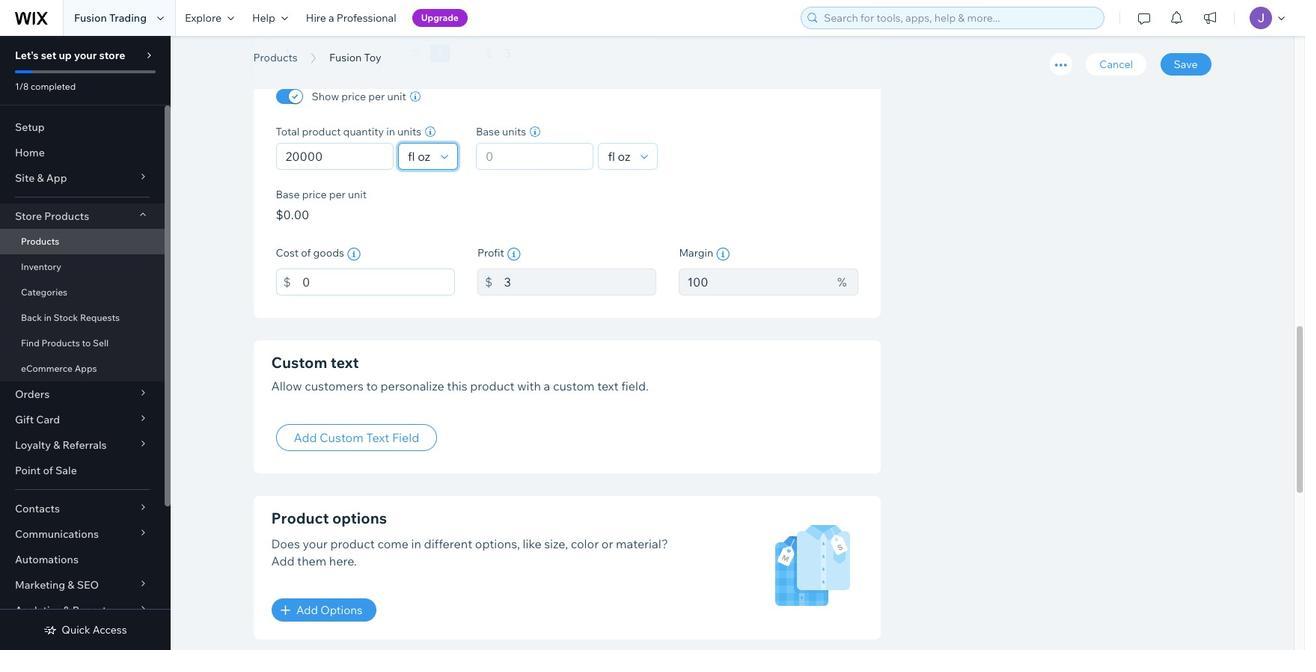 Task type: locate. For each thing, give the bounding box(es) containing it.
add down "does"
[[271, 554, 295, 569]]

0 horizontal spatial base
[[276, 188, 300, 201]]

info tooltip image right profit
[[507, 248, 521, 261]]

& left seo
[[68, 579, 75, 592]]

1 horizontal spatial %
[[838, 275, 847, 290]]

add for add options
[[296, 604, 318, 618]]

1/8 completed
[[15, 81, 76, 92]]

of left sale
[[43, 464, 53, 478]]

1 vertical spatial unit
[[348, 188, 367, 201]]

size,
[[544, 537, 568, 552]]

0 vertical spatial your
[[74, 49, 97, 62]]

fusion down hire a professional link
[[329, 51, 362, 64]]

add inside button
[[296, 604, 318, 618]]

0 vertical spatial in
[[386, 125, 395, 139]]

1 horizontal spatial products link
[[246, 50, 305, 65]]

info tooltip image for margin
[[717, 248, 730, 261]]

text up customers
[[331, 353, 359, 372]]

site
[[15, 171, 35, 185]]

add for add custom text field
[[294, 431, 317, 446]]

1 vertical spatial base
[[276, 188, 300, 201]]

0 horizontal spatial your
[[74, 49, 97, 62]]

0 vertical spatial a
[[329, 11, 334, 25]]

add inside "button"
[[294, 431, 317, 446]]

find products to sell
[[21, 338, 109, 349]]

0 horizontal spatial 0 field
[[281, 144, 388, 169]]

custom
[[271, 353, 327, 372], [320, 431, 364, 446]]

2 info tooltip image from the left
[[717, 248, 730, 261]]

0 vertical spatial unit
[[387, 90, 406, 103]]

2 units from the left
[[502, 125, 526, 139]]

1 vertical spatial product
[[470, 379, 515, 394]]

info tooltip image for profit
[[507, 248, 521, 261]]

explore
[[185, 11, 222, 25]]

0 horizontal spatial %
[[412, 46, 420, 60]]

2 0 field from the left
[[481, 144, 589, 169]]

loyalty
[[15, 439, 51, 452]]

to left sell
[[82, 338, 91, 349]]

a right the with
[[544, 379, 550, 394]]

point of sale
[[15, 464, 77, 478]]

1 horizontal spatial info tooltip image
[[717, 248, 730, 261]]

unit up total product quantity in units
[[387, 90, 406, 103]]

of inside fusion toy form
[[301, 246, 311, 260]]

text left field.
[[597, 379, 619, 394]]

add right plus xs image
[[296, 604, 318, 618]]

communications
[[15, 528, 99, 541]]

1 vertical spatial your
[[303, 537, 328, 552]]

your inside does your product come in different options, like size, color or material? add them here.
[[303, 537, 328, 552]]

like
[[523, 537, 542, 552]]

products down help button
[[253, 51, 298, 64]]

quick access button
[[44, 624, 127, 637]]

2 vertical spatial product
[[330, 537, 375, 552]]

0 horizontal spatial text
[[331, 353, 359, 372]]

fusion
[[74, 11, 107, 25], [253, 32, 339, 66], [329, 51, 362, 64]]

& right site
[[37, 171, 44, 185]]

0 horizontal spatial in
[[44, 312, 52, 323]]

cost
[[276, 246, 299, 260]]

to inside sidebar element
[[82, 338, 91, 349]]

0 horizontal spatial units
[[398, 125, 422, 139]]

products link down store products
[[0, 229, 165, 255]]

base for base price per unit $0.00
[[276, 188, 300, 201]]

in right quantity
[[386, 125, 395, 139]]

unit inside base price per unit $0.00
[[348, 188, 367, 201]]

per
[[369, 90, 385, 103], [329, 188, 346, 201]]

0 vertical spatial price
[[342, 90, 366, 103]]

seo
[[77, 579, 99, 592]]

base inside base price per unit $0.00
[[276, 188, 300, 201]]

& for analytics
[[63, 604, 70, 618]]

this
[[447, 379, 468, 394]]

categories
[[21, 287, 67, 298]]

product right total on the left top
[[302, 125, 341, 139]]

1 vertical spatial per
[[329, 188, 346, 201]]

in inside does your product come in different options, like size, color or material? add them here.
[[411, 537, 421, 552]]

1 horizontal spatial units
[[502, 125, 526, 139]]

add inside does your product come in different options, like size, color or material? add them here.
[[271, 554, 295, 569]]

price right the show
[[342, 90, 366, 103]]

1 0 field from the left
[[281, 144, 388, 169]]

per up quantity
[[369, 90, 385, 103]]

info tooltip image
[[347, 248, 361, 261]]

hire a professional link
[[297, 0, 405, 36]]

1 horizontal spatial 0 field
[[481, 144, 589, 169]]

custom inside custom text allow customers to personalize this product with a custom text field.
[[271, 353, 327, 372]]

custom up allow
[[271, 353, 327, 372]]

price up $0.00
[[302, 188, 327, 201]]

options
[[321, 604, 363, 618]]

1 horizontal spatial base
[[476, 125, 500, 139]]

your
[[74, 49, 97, 62], [303, 537, 328, 552]]

in inside "back in stock requests" link
[[44, 312, 52, 323]]

in right come
[[411, 537, 421, 552]]

options,
[[475, 537, 520, 552]]

1 vertical spatial of
[[43, 464, 53, 478]]

0 horizontal spatial info tooltip image
[[507, 248, 521, 261]]

custom
[[553, 379, 595, 394]]

& inside popup button
[[53, 439, 60, 452]]

1 horizontal spatial of
[[301, 246, 311, 260]]

marketing & seo button
[[0, 573, 165, 598]]

1 horizontal spatial your
[[303, 537, 328, 552]]

price for base price per unit $0.00
[[302, 188, 327, 201]]

1 vertical spatial to
[[366, 379, 378, 394]]

to right customers
[[366, 379, 378, 394]]

1 vertical spatial price
[[302, 188, 327, 201]]

& right the loyalty
[[53, 439, 60, 452]]

None field
[[403, 144, 436, 169], [604, 144, 637, 169], [403, 144, 436, 169], [604, 144, 637, 169]]

a right hire
[[329, 11, 334, 25]]

2 horizontal spatial in
[[411, 537, 421, 552]]

0 horizontal spatial price
[[302, 188, 327, 201]]

your right up
[[74, 49, 97, 62]]

add custom text field
[[294, 431, 419, 446]]

per for show price per unit
[[369, 90, 385, 103]]

set
[[41, 49, 56, 62]]

custom left text
[[320, 431, 364, 446]]

0 vertical spatial of
[[301, 246, 311, 260]]

1 horizontal spatial in
[[386, 125, 395, 139]]

0 vertical spatial %
[[412, 46, 420, 60]]

products link down help button
[[246, 50, 305, 65]]

your up them
[[303, 537, 328, 552]]

product
[[271, 509, 329, 528]]

1 vertical spatial a
[[544, 379, 550, 394]]

1 horizontal spatial to
[[366, 379, 378, 394]]

of inside sidebar element
[[43, 464, 53, 478]]

price
[[342, 90, 366, 103], [302, 188, 327, 201]]

per inside base price per unit $0.00
[[329, 188, 346, 201]]

0 horizontal spatial per
[[329, 188, 346, 201]]

site & app button
[[0, 165, 165, 191]]

2 vertical spatial add
[[296, 604, 318, 618]]

orders
[[15, 388, 50, 401]]

add down allow
[[294, 431, 317, 446]]

price inside base price per unit $0.00
[[302, 188, 327, 201]]

info tooltip image
[[507, 248, 521, 261], [717, 248, 730, 261]]

of right cost
[[301, 246, 311, 260]]

contacts
[[15, 502, 60, 516]]

field
[[392, 431, 419, 446]]

product inside does your product come in different options, like size, color or material? add them here.
[[330, 537, 375, 552]]

1 horizontal spatial per
[[369, 90, 385, 103]]

them
[[297, 554, 327, 569]]

products right store
[[44, 210, 89, 223]]

custom text allow customers to personalize this product with a custom text field.
[[271, 353, 649, 394]]

profit
[[478, 246, 504, 260]]

& for marketing
[[68, 579, 75, 592]]

home
[[15, 146, 45, 159]]

find
[[21, 338, 39, 349]]

0 vertical spatial add
[[294, 431, 317, 446]]

add options button
[[271, 599, 376, 622]]

product right this
[[470, 379, 515, 394]]

completed
[[31, 81, 76, 92]]

1 vertical spatial text
[[597, 379, 619, 394]]

0 field for units
[[481, 144, 589, 169]]

1 horizontal spatial unit
[[387, 90, 406, 103]]

a
[[329, 11, 334, 25], [544, 379, 550, 394]]

1 vertical spatial custom
[[320, 431, 364, 446]]

ecommerce apps link
[[0, 356, 165, 382]]

$
[[485, 46, 493, 61], [437, 46, 443, 60], [283, 275, 291, 290], [485, 275, 493, 290]]

& up quick
[[63, 604, 70, 618]]

of for sale
[[43, 464, 53, 478]]

0 vertical spatial per
[[369, 90, 385, 103]]

0 vertical spatial product
[[302, 125, 341, 139]]

per up goods
[[329, 188, 346, 201]]

1 vertical spatial products link
[[0, 229, 165, 255]]

0 field for product
[[281, 144, 388, 169]]

stock
[[54, 312, 78, 323]]

& inside 'dropdown button'
[[68, 579, 75, 592]]

of
[[301, 246, 311, 260], [43, 464, 53, 478]]

0 vertical spatial base
[[476, 125, 500, 139]]

info tooltip image right the margin
[[717, 248, 730, 261]]

store
[[15, 210, 42, 223]]

ecommerce apps
[[21, 363, 97, 374]]

goods
[[313, 246, 344, 260]]

base
[[476, 125, 500, 139], [276, 188, 300, 201]]

a inside custom text allow customers to personalize this product with a custom text field.
[[544, 379, 550, 394]]

upgrade button
[[412, 9, 468, 27]]

1 vertical spatial add
[[271, 554, 295, 569]]

0 field down base units
[[481, 144, 589, 169]]

add options
[[296, 604, 363, 618]]

0 horizontal spatial to
[[82, 338, 91, 349]]

product up the here.
[[330, 537, 375, 552]]

1 horizontal spatial price
[[342, 90, 366, 103]]

does your product come in different options, like size, color or material? add them here.
[[271, 537, 668, 569]]

1 horizontal spatial a
[[544, 379, 550, 394]]

sidebar element
[[0, 36, 171, 651]]

reports
[[72, 604, 112, 618]]

0 field
[[281, 144, 388, 169], [481, 144, 589, 169]]

0 vertical spatial products link
[[246, 50, 305, 65]]

total
[[276, 125, 300, 139]]

%
[[412, 46, 420, 60], [838, 275, 847, 290]]

0 horizontal spatial a
[[329, 11, 334, 25]]

None text field
[[276, 40, 401, 67], [302, 269, 455, 296], [504, 269, 657, 296], [679, 269, 830, 296], [276, 40, 401, 67], [302, 269, 455, 296], [504, 269, 657, 296], [679, 269, 830, 296]]

of for goods
[[301, 246, 311, 260]]

0 vertical spatial custom
[[271, 353, 327, 372]]

customers
[[305, 379, 364, 394]]

fusion toy form
[[171, 0, 1306, 651]]

product options
[[271, 509, 387, 528]]

1 vertical spatial in
[[44, 312, 52, 323]]

toy
[[345, 32, 391, 66], [364, 51, 381, 64]]

save
[[1174, 58, 1198, 71]]

$ text field
[[504, 40, 657, 67]]

store products button
[[0, 204, 165, 229]]

price for show price per unit
[[342, 90, 366, 103]]

0 horizontal spatial of
[[43, 464, 53, 478]]

2 vertical spatial in
[[411, 537, 421, 552]]

0 horizontal spatial products link
[[0, 229, 165, 255]]

quick
[[62, 624, 90, 637]]

0 horizontal spatial unit
[[348, 188, 367, 201]]

in right 'back'
[[44, 312, 52, 323]]

let's set up your store
[[15, 49, 125, 62]]

automations link
[[0, 547, 165, 573]]

margin
[[679, 246, 714, 260]]

1 info tooltip image from the left
[[507, 248, 521, 261]]

0 vertical spatial text
[[331, 353, 359, 372]]

card
[[36, 413, 60, 427]]

0 field down total product quantity in units
[[281, 144, 388, 169]]

fusion toy up show price per unit
[[329, 51, 381, 64]]

analytics & reports
[[15, 604, 112, 618]]

unit up info tooltip icon
[[348, 188, 367, 201]]

0 vertical spatial to
[[82, 338, 91, 349]]

in
[[386, 125, 395, 139], [44, 312, 52, 323], [411, 537, 421, 552]]

products link
[[246, 50, 305, 65], [0, 229, 165, 255]]

setup
[[15, 121, 45, 134]]

base price per unit $0.00
[[276, 188, 367, 222]]



Task type: vqa. For each thing, say whether or not it's contained in the screenshot.
the options
yes



Task type: describe. For each thing, give the bounding box(es) containing it.
1/8
[[15, 81, 29, 92]]

products inside popup button
[[44, 210, 89, 223]]

products inside fusion toy form
[[253, 51, 298, 64]]

add custom text field button
[[276, 425, 437, 452]]

up
[[59, 49, 72, 62]]

& for loyalty
[[53, 439, 60, 452]]

inventory
[[21, 261, 61, 272]]

1 vertical spatial %
[[838, 275, 847, 290]]

material?
[[616, 537, 668, 552]]

here.
[[329, 554, 357, 569]]

1 horizontal spatial text
[[597, 379, 619, 394]]

color
[[571, 537, 599, 552]]

unit for show price per unit
[[387, 90, 406, 103]]

product inside custom text allow customers to personalize this product with a custom text field.
[[470, 379, 515, 394]]

referrals
[[63, 439, 107, 452]]

& for site
[[37, 171, 44, 185]]

hire
[[306, 11, 326, 25]]

fusion toy down hire
[[253, 32, 391, 66]]

store products
[[15, 210, 89, 223]]

sale
[[55, 464, 77, 478]]

apps
[[75, 363, 97, 374]]

loyalty & referrals button
[[0, 433, 165, 458]]

analytics & reports button
[[0, 598, 165, 624]]

different
[[424, 537, 473, 552]]

fusion left trading at the top of page
[[74, 11, 107, 25]]

app
[[46, 171, 67, 185]]

back in stock requests
[[21, 312, 120, 323]]

base units
[[476, 125, 526, 139]]

products up inventory
[[21, 236, 59, 247]]

save button
[[1161, 53, 1212, 76]]

hire a professional
[[306, 11, 396, 25]]

back
[[21, 312, 42, 323]]

loyalty & referrals
[[15, 439, 107, 452]]

allow
[[271, 379, 302, 394]]

products up ecommerce apps
[[41, 338, 80, 349]]

professional
[[337, 11, 396, 25]]

or
[[602, 537, 613, 552]]

a inside hire a professional link
[[329, 11, 334, 25]]

home link
[[0, 140, 165, 165]]

inventory link
[[0, 255, 165, 280]]

fusion down hire
[[253, 32, 339, 66]]

your inside sidebar element
[[74, 49, 97, 62]]

base for base units
[[476, 125, 500, 139]]

quick access
[[62, 624, 127, 637]]

cost of goods
[[276, 246, 344, 260]]

options
[[332, 509, 387, 528]]

sell
[[93, 338, 109, 349]]

find products to sell link
[[0, 331, 165, 356]]

trading
[[109, 11, 147, 25]]

$0.00
[[276, 207, 309, 222]]

1 units from the left
[[398, 125, 422, 139]]

point of sale link
[[0, 458, 165, 484]]

Search for tools, apps, help & more... field
[[820, 7, 1100, 28]]

point
[[15, 464, 41, 478]]

store
[[99, 49, 125, 62]]

cancel button
[[1086, 53, 1147, 76]]

plus xs image
[[281, 607, 290, 616]]

quantity
[[343, 125, 384, 139]]

per for base price per unit $0.00
[[329, 188, 346, 201]]

let's
[[15, 49, 39, 62]]

requests
[[80, 312, 120, 323]]

orders button
[[0, 382, 165, 407]]

to inside custom text allow customers to personalize this product with a custom text field.
[[366, 379, 378, 394]]

products link inside fusion toy form
[[246, 50, 305, 65]]

marketing
[[15, 579, 65, 592]]

field.
[[621, 379, 649, 394]]

fusion trading
[[74, 11, 147, 25]]

gift card
[[15, 413, 60, 427]]

custom inside "button"
[[320, 431, 364, 446]]

marketing & seo
[[15, 579, 99, 592]]

come
[[378, 537, 409, 552]]

text
[[366, 431, 389, 446]]

show price per unit
[[312, 90, 406, 103]]

access
[[93, 624, 127, 637]]

back in stock requests link
[[0, 305, 165, 331]]

site & app
[[15, 171, 67, 185]]

analytics
[[15, 604, 61, 618]]

total product quantity in units
[[276, 125, 422, 139]]

help button
[[243, 0, 297, 36]]

unit for base price per unit $0.00
[[348, 188, 367, 201]]

communications button
[[0, 522, 165, 547]]

upgrade
[[421, 12, 459, 23]]

setup link
[[0, 115, 165, 140]]

categories link
[[0, 280, 165, 305]]

ecommerce
[[21, 363, 73, 374]]



